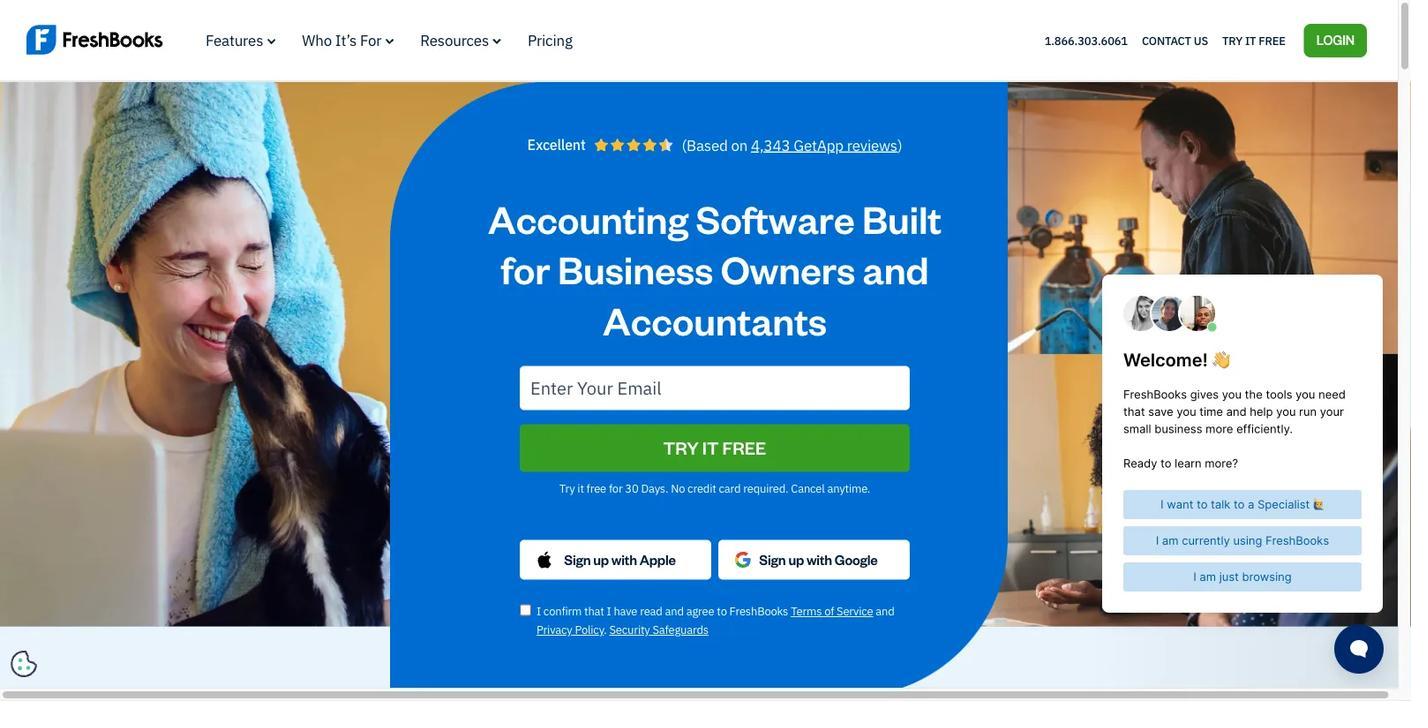 Task type: locate. For each thing, give the bounding box(es) containing it.
freshbooks
[[730, 604, 789, 619]]

0 vertical spatial try
[[1223, 33, 1243, 48]]

1 vertical spatial free
[[723, 436, 767, 459]]

and for read
[[665, 604, 684, 619]]

pricing
[[528, 30, 573, 50]]

1 vertical spatial it
[[578, 480, 584, 495]]

try for try it free
[[1223, 33, 1243, 48]]

it inside "link"
[[1246, 33, 1257, 48]]

up inside 'link'
[[789, 550, 804, 568]]

resources link
[[420, 30, 502, 50]]

with left apple
[[612, 550, 637, 568]]

1 horizontal spatial sign
[[760, 550, 786, 568]]

contact us link
[[1142, 29, 1209, 52]]

that
[[585, 604, 605, 619]]

try it free link
[[1223, 29, 1286, 52]]

0 horizontal spatial sign
[[564, 550, 591, 568]]

i left confirm
[[537, 604, 541, 619]]

reviews
[[847, 135, 898, 155]]

None checkbox
[[520, 604, 532, 616]]

1 horizontal spatial free
[[1259, 33, 1286, 48]]

try
[[1223, 33, 1243, 48], [664, 436, 699, 459], [560, 480, 575, 495]]

accountants
[[603, 295, 827, 344]]

1 vertical spatial for
[[609, 480, 623, 495]]

it left free
[[578, 480, 584, 495]]

i
[[537, 604, 541, 619], [607, 604, 611, 619]]

try inside "link"
[[1223, 33, 1243, 48]]

try inside try it free button
[[664, 436, 699, 459]]

free
[[1259, 33, 1286, 48], [723, 436, 767, 459]]

for left 30
[[609, 480, 623, 495]]

for inside the accounting software built for business owners and accountants
[[501, 244, 550, 294]]

read
[[640, 604, 663, 619]]

4,343 getapp reviews link
[[751, 135, 898, 155]]

0 horizontal spatial with
[[612, 550, 637, 568]]

try left it at the bottom
[[664, 436, 699, 459]]

security
[[610, 622, 650, 637]]

2 sign from the left
[[760, 550, 786, 568]]

sign for sign up with apple
[[564, 550, 591, 568]]

for for business
[[501, 244, 550, 294]]

google logo image
[[735, 539, 752, 581]]

login
[[1317, 31, 1355, 48]]

it right us
[[1246, 33, 1257, 48]]

free right it at the bottom
[[723, 436, 767, 459]]

getapp
[[794, 135, 844, 155]]

to
[[717, 604, 727, 619]]

apple logo image
[[536, 551, 554, 569]]

confirm
[[544, 604, 582, 619]]

who it's for
[[302, 30, 382, 50]]

0 horizontal spatial i
[[537, 604, 541, 619]]

cookie consent banner dialog
[[13, 471, 278, 675]]

2 vertical spatial try
[[560, 480, 575, 495]]

for down accounting
[[501, 244, 550, 294]]

sign
[[564, 550, 591, 568], [760, 550, 786, 568]]

up for sign up with apple
[[594, 550, 609, 568]]

4.5 stars image
[[595, 138, 673, 152]]

(based
[[682, 135, 728, 155]]

try right us
[[1223, 33, 1243, 48]]

with
[[612, 550, 637, 568], [807, 550, 833, 568]]

1 up from the left
[[594, 550, 609, 568]]

0 vertical spatial free
[[1259, 33, 1286, 48]]

0 vertical spatial for
[[501, 244, 550, 294]]

sign up with apple
[[564, 550, 676, 568]]

privacy policy link
[[537, 622, 604, 637]]

free inside button
[[723, 436, 767, 459]]

cancel
[[791, 480, 825, 495]]

up up that
[[594, 550, 609, 568]]

1 horizontal spatial try
[[664, 436, 699, 459]]

sign inside 'link'
[[760, 550, 786, 568]]

Enter Your Email email field
[[520, 366, 910, 410]]

sign up with apple link
[[520, 540, 712, 580]]

and up safeguards on the bottom of page
[[665, 604, 684, 619]]

safeguards
[[653, 622, 709, 637]]

0 horizontal spatial free
[[723, 436, 767, 459]]

1 horizontal spatial it
[[1246, 33, 1257, 48]]

free inside "link"
[[1259, 33, 1286, 48]]

try left free
[[560, 480, 575, 495]]

1 vertical spatial try
[[664, 436, 699, 459]]

up
[[594, 550, 609, 568], [789, 550, 804, 568]]

credit
[[688, 480, 717, 495]]

0 horizontal spatial it
[[578, 480, 584, 495]]

1 horizontal spatial for
[[609, 480, 623, 495]]

1 i from the left
[[537, 604, 541, 619]]

1 horizontal spatial i
[[607, 604, 611, 619]]

sign up with google
[[760, 550, 878, 568]]

sign right apple logo
[[564, 550, 591, 568]]

i right that
[[607, 604, 611, 619]]

it
[[1246, 33, 1257, 48], [578, 480, 584, 495]]

accounting
[[488, 193, 689, 243]]

for
[[501, 244, 550, 294], [609, 480, 623, 495]]

0 horizontal spatial up
[[594, 550, 609, 568]]

on
[[731, 135, 748, 155]]

software
[[696, 193, 855, 243]]

have
[[614, 604, 638, 619]]

0 vertical spatial it
[[1246, 33, 1257, 48]]

try it free for 30 days. no credit card required. cancel anytime.
[[560, 480, 871, 495]]

1 horizontal spatial up
[[789, 550, 804, 568]]

anytime.
[[828, 480, 871, 495]]

2 with from the left
[[807, 550, 833, 568]]

sign right 'google logo'
[[760, 550, 786, 568]]

features link
[[206, 30, 276, 50]]

1 with from the left
[[612, 550, 637, 568]]

resources
[[420, 30, 489, 50]]

with inside 'link'
[[807, 550, 833, 568]]

up up terms
[[789, 550, 804, 568]]

dialog
[[0, 0, 1412, 701]]

1 horizontal spatial with
[[807, 550, 833, 568]]

and
[[863, 244, 929, 294], [665, 604, 684, 619], [876, 604, 895, 619]]

and inside the accounting software built for business owners and accountants
[[863, 244, 929, 294]]

free left login link
[[1259, 33, 1286, 48]]

2 up from the left
[[789, 550, 804, 568]]

1 sign from the left
[[564, 550, 591, 568]]

card
[[719, 480, 741, 495]]

free for try it free
[[723, 436, 767, 459]]

30
[[625, 480, 639, 495]]

it for free
[[1246, 33, 1257, 48]]

)
[[898, 135, 903, 155]]

2 horizontal spatial try
[[1223, 33, 1243, 48]]

and down built
[[863, 244, 929, 294]]

0 horizontal spatial try
[[560, 480, 575, 495]]

up for sign up with google
[[789, 550, 804, 568]]

i confirm that i have read and agree to freshbooks terms of service and privacy policy . security safeguards
[[537, 604, 895, 637]]

business
[[558, 244, 714, 294]]

0 horizontal spatial for
[[501, 244, 550, 294]]

with left google
[[807, 550, 833, 568]]

privacy
[[537, 622, 573, 637]]



Task type: vqa. For each thing, say whether or not it's contained in the screenshot.
2nd better from left
no



Task type: describe. For each thing, give the bounding box(es) containing it.
pricing link
[[528, 30, 573, 50]]

contact us
[[1142, 33, 1209, 48]]

accounting software built for business owners and accountants
[[488, 193, 942, 344]]

1.866.303.6061 link
[[1045, 33, 1128, 48]]

free for try it free
[[1259, 33, 1286, 48]]

terms
[[791, 604, 822, 619]]

built
[[863, 193, 942, 243]]

try it free button
[[520, 424, 910, 472]]

2 i from the left
[[607, 604, 611, 619]]

who
[[302, 30, 332, 50]]

it for free
[[578, 480, 584, 495]]

google
[[835, 550, 878, 568]]

cookie preferences image
[[11, 651, 37, 677]]

excellent
[[528, 136, 586, 154]]

(based on 4,343 getapp reviews )
[[682, 135, 903, 155]]

no
[[671, 480, 685, 495]]

days.
[[641, 480, 669, 495]]

it's
[[335, 30, 357, 50]]

1.866.303.6061
[[1045, 33, 1128, 48]]

4,343
[[751, 135, 791, 155]]

with for apple
[[612, 550, 637, 568]]

it
[[703, 436, 719, 459]]

security safeguards link
[[610, 622, 709, 637]]

for for 30
[[609, 480, 623, 495]]

try for try it free for 30 days. no credit card required. cancel anytime.
[[560, 480, 575, 495]]

with for google
[[807, 550, 833, 568]]

owners
[[721, 244, 856, 294]]

features
[[206, 30, 263, 50]]

policy
[[575, 622, 604, 637]]

and for owners
[[863, 244, 929, 294]]

us
[[1194, 33, 1209, 48]]

.
[[604, 622, 607, 637]]

required.
[[744, 480, 789, 495]]

try it free
[[664, 436, 767, 459]]

free
[[587, 480, 607, 495]]

of
[[825, 604, 835, 619]]

freshbooks logo image
[[26, 23, 163, 56]]

contact
[[1142, 33, 1192, 48]]

login link
[[1305, 24, 1368, 57]]

agree
[[687, 604, 715, 619]]

service
[[837, 604, 874, 619]]

for
[[360, 30, 382, 50]]

apple
[[640, 550, 676, 568]]

sign up with google link
[[719, 539, 910, 581]]

and right service
[[876, 604, 895, 619]]

try it free
[[1223, 33, 1286, 48]]

who it's for link
[[302, 30, 394, 50]]

terms of service link
[[791, 604, 874, 619]]

sign for sign up with google
[[760, 550, 786, 568]]

try for try it free
[[664, 436, 699, 459]]



